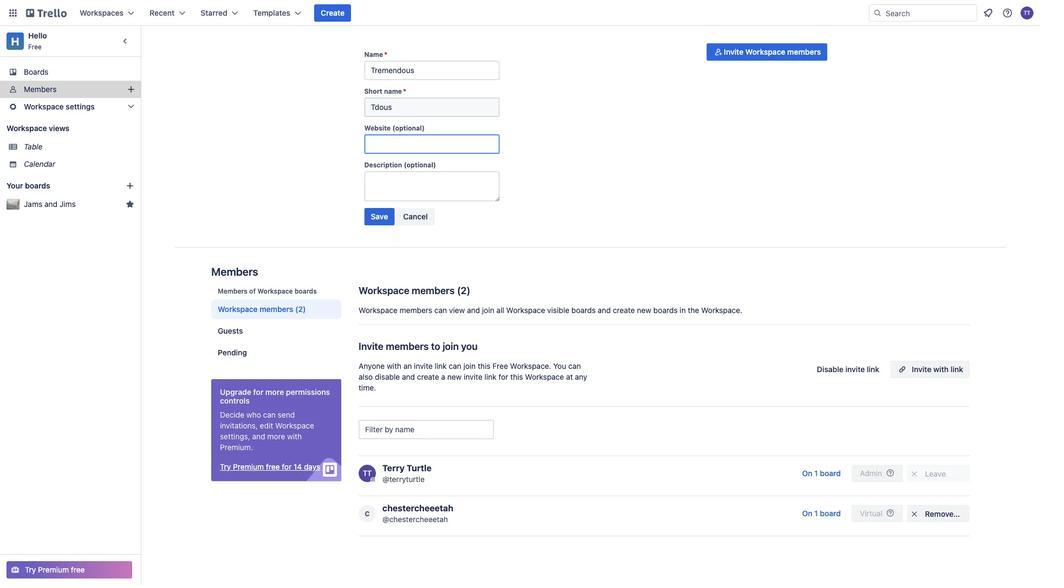 Task type: locate. For each thing, give the bounding box(es) containing it.
templates button
[[247, 4, 308, 22]]

0 vertical spatial board
[[820, 469, 841, 478]]

join
[[482, 306, 495, 315], [443, 340, 459, 352], [464, 362, 476, 371]]

None text field
[[364, 61, 500, 80], [364, 171, 500, 202], [364, 61, 500, 80], [364, 171, 500, 202]]

add board image
[[126, 182, 134, 190]]

time.
[[359, 383, 376, 392]]

1 vertical spatial create
[[417, 373, 439, 381]]

and down an
[[402, 373, 415, 381]]

on 1 board
[[802, 469, 841, 478], [802, 509, 841, 518]]

members
[[24, 85, 57, 94], [211, 265, 258, 278], [218, 287, 248, 295]]

0 horizontal spatial *
[[384, 50, 387, 58]]

board for chestercheeetah
[[820, 509, 841, 518]]

on 1 board link left the admin
[[796, 465, 848, 482]]

workspace. right the
[[701, 306, 743, 315]]

1 vertical spatial free
[[493, 362, 508, 371]]

0 vertical spatial on 1 board
[[802, 469, 841, 478]]

workspace inside anyone with an invite link can join this free workspace. you can also disable and create a new invite link for this workspace at any time.
[[525, 373, 564, 381]]

workspace settings
[[24, 102, 95, 111]]

1 horizontal spatial for
[[282, 463, 292, 471]]

more down edit at the left
[[267, 432, 285, 441]]

invite right disable in the right of the page
[[846, 365, 865, 374]]

1 vertical spatial workspace.
[[510, 362, 551, 371]]

and right "view"
[[467, 306, 480, 315]]

join inside anyone with an invite link can join this free workspace. you can also disable and create a new invite link for this workspace at any time.
[[464, 362, 476, 371]]

on 1 board left the admin
[[802, 469, 841, 478]]

1 horizontal spatial this
[[510, 373, 523, 381]]

try for try premium free
[[25, 565, 36, 574]]

2 vertical spatial invite
[[912, 365, 932, 374]]

Search field
[[882, 5, 977, 21]]

try inside button
[[220, 463, 231, 471]]

1 on 1 board from the top
[[802, 469, 841, 478]]

calendar link
[[24, 159, 134, 170]]

1 board from the top
[[820, 469, 841, 478]]

(optional) right 'description'
[[404, 161, 436, 169]]

members up of
[[211, 265, 258, 278]]

and left jims
[[44, 200, 57, 209]]

on 1 board left virtual
[[802, 509, 841, 518]]

board for terry turtle
[[820, 469, 841, 478]]

on 1 board link for chestercheeetah
[[796, 505, 848, 522]]

leave link
[[908, 465, 970, 482]]

0 vertical spatial on
[[802, 469, 813, 478]]

invite inside button
[[846, 365, 865, 374]]

workspace.
[[701, 306, 743, 315], [510, 362, 551, 371]]

and down edit at the left
[[252, 432, 265, 441]]

an
[[404, 362, 412, 371]]

with for anyone
[[387, 362, 402, 371]]

sm image left remove…
[[909, 509, 920, 520]]

1 horizontal spatial free
[[266, 463, 280, 471]]

workspace members
[[359, 284, 455, 296], [218, 305, 293, 314]]

0 horizontal spatial with
[[287, 432, 302, 441]]

0 vertical spatial this
[[478, 362, 491, 371]]

1 vertical spatial more
[[267, 432, 285, 441]]

1 sm image from the top
[[909, 469, 920, 480]]

search image
[[874, 9, 882, 17]]

with
[[387, 362, 402, 371], [934, 365, 949, 374], [287, 432, 302, 441]]

0 horizontal spatial for
[[253, 388, 264, 397]]

short
[[364, 87, 383, 95]]

1 horizontal spatial premium
[[233, 463, 264, 471]]

try for try premium free for 14 days
[[220, 463, 231, 471]]

description
[[364, 161, 402, 169]]

with inside anyone with an invite link can join this free workspace. you can also disable and create a new invite link for this workspace at any time.
[[387, 362, 402, 371]]

0 vertical spatial (optional)
[[393, 124, 425, 132]]

1 vertical spatial this
[[510, 373, 523, 381]]

with inside upgrade for more permissions controls decide who can send invitations, edit workspace settings, and more with premium.
[[287, 432, 302, 441]]

0 horizontal spatial this
[[478, 362, 491, 371]]

workspace members down of
[[218, 305, 293, 314]]

open information menu image
[[1003, 8, 1013, 18]]

2 horizontal spatial join
[[482, 306, 495, 315]]

0 horizontal spatial free
[[28, 43, 42, 50]]

new right 'a' at bottom left
[[447, 373, 462, 381]]

0 vertical spatial on 1 board link
[[796, 465, 848, 482]]

members down the boards
[[24, 85, 57, 94]]

your boards
[[7, 181, 50, 190]]

also
[[359, 373, 373, 381]]

sm image left leave
[[909, 469, 920, 480]]

invite workspace members button
[[707, 43, 828, 61]]

your boards with 1 items element
[[7, 179, 109, 192]]

board left the admin
[[820, 469, 841, 478]]

1 horizontal spatial with
[[387, 362, 402, 371]]

website (optional)
[[364, 124, 425, 132]]

admin button
[[852, 465, 903, 482]]

2 horizontal spatial invite
[[846, 365, 865, 374]]

1 vertical spatial for
[[253, 388, 264, 397]]

invite with link
[[912, 365, 963, 374]]

board
[[820, 469, 841, 478], [820, 509, 841, 518]]

1 vertical spatial sm image
[[909, 509, 920, 520]]

(optional) right website
[[393, 124, 425, 132]]

premium inside button
[[233, 463, 264, 471]]

and
[[44, 200, 57, 209], [467, 306, 480, 315], [598, 306, 611, 315], [402, 373, 415, 381], [252, 432, 265, 441]]

premium
[[233, 463, 264, 471], [38, 565, 69, 574]]

premium for try premium free
[[38, 565, 69, 574]]

a
[[441, 373, 445, 381]]

1 vertical spatial (optional)
[[404, 161, 436, 169]]

views
[[49, 124, 69, 133]]

0 vertical spatial for
[[499, 373, 508, 381]]

members left of
[[218, 287, 248, 295]]

in
[[680, 306, 686, 315]]

0 vertical spatial sm image
[[909, 469, 920, 480]]

sm image
[[713, 47, 724, 57]]

members
[[788, 47, 821, 56], [412, 284, 455, 296], [260, 305, 293, 314], [400, 306, 432, 315], [386, 340, 429, 352]]

new
[[637, 306, 652, 315], [447, 373, 462, 381]]

on 1 board for terry turtle
[[802, 469, 841, 478]]

sm image inside leave link
[[909, 469, 920, 480]]

create inside anyone with an invite link can join this free workspace. you can also disable and create a new invite link for this workspace at any time.
[[417, 373, 439, 381]]

*
[[384, 50, 387, 58], [403, 87, 406, 95]]

and inside anyone with an invite link can join this free workspace. you can also disable and create a new invite link for this workspace at any time.
[[402, 373, 415, 381]]

free inside anyone with an invite link can join this free workspace. you can also disable and create a new invite link for this workspace at any time.
[[493, 362, 508, 371]]

1 horizontal spatial try
[[220, 463, 231, 471]]

starred icon image
[[126, 200, 134, 209]]

can
[[435, 306, 447, 315], [449, 362, 462, 371], [568, 362, 581, 371], [263, 410, 276, 419]]

new left in
[[637, 306, 652, 315]]

1 vertical spatial free
[[71, 565, 85, 574]]

remove… link
[[908, 505, 970, 522]]

boards up jams
[[25, 181, 50, 190]]

guests link
[[211, 321, 341, 341]]

2 sm image from the top
[[909, 509, 920, 520]]

anyone
[[359, 362, 385, 371]]

calendar
[[24, 160, 55, 169]]

(optional) for website (optional)
[[393, 124, 425, 132]]

join down you
[[464, 362, 476, 371]]

chestercheeetah @chestercheeetah
[[383, 503, 454, 524]]

1 horizontal spatial free
[[493, 362, 508, 371]]

virtual button
[[852, 505, 903, 522]]

hello link
[[28, 31, 47, 40]]

premium inside button
[[38, 565, 69, 574]]

to
[[431, 340, 440, 352]]

can left "view"
[[435, 306, 447, 315]]

chestercheeetah
[[383, 503, 454, 513]]

invite inside button
[[724, 47, 744, 56]]

sm image inside remove… link
[[909, 509, 920, 520]]

can up edit at the left
[[263, 410, 276, 419]]

1 1 from the top
[[815, 469, 818, 478]]

2 on 1 board from the top
[[802, 509, 841, 518]]

1 vertical spatial join
[[443, 340, 459, 352]]

2 board from the top
[[820, 509, 841, 518]]

invite right 'a' at bottom left
[[464, 373, 483, 381]]

1 horizontal spatial workspace.
[[701, 306, 743, 315]]

1 vertical spatial invite
[[359, 340, 384, 352]]

2 vertical spatial members
[[218, 287, 248, 295]]

invite
[[724, 47, 744, 56], [359, 340, 384, 352], [912, 365, 932, 374]]

permissions
[[286, 388, 330, 397]]

0 horizontal spatial create
[[417, 373, 439, 381]]

1 vertical spatial premium
[[38, 565, 69, 574]]

0 vertical spatial try
[[220, 463, 231, 471]]

link
[[435, 362, 447, 371], [867, 365, 880, 374], [951, 365, 963, 374], [485, 373, 497, 381]]

workspace members left (
[[359, 284, 455, 296]]

0 vertical spatial free
[[28, 43, 42, 50]]

free
[[266, 463, 280, 471], [71, 565, 85, 574]]

0 vertical spatial more
[[265, 388, 284, 397]]

workspace
[[746, 47, 786, 56], [24, 102, 64, 111], [7, 124, 47, 133], [359, 284, 410, 296], [258, 287, 293, 295], [218, 305, 258, 314], [359, 306, 398, 315], [506, 306, 545, 315], [525, 373, 564, 381], [275, 421, 314, 430]]

boards right visible
[[572, 306, 596, 315]]

1 vertical spatial new
[[447, 373, 462, 381]]

0 horizontal spatial premium
[[38, 565, 69, 574]]

1 on from the top
[[802, 469, 813, 478]]

1 horizontal spatial *
[[403, 87, 406, 95]]

1 vertical spatial on 1 board link
[[796, 505, 848, 522]]

2 on 1 board link from the top
[[796, 505, 848, 522]]

for
[[499, 373, 508, 381], [253, 388, 264, 397], [282, 463, 292, 471]]

board left virtual
[[820, 509, 841, 518]]

workspace views
[[7, 124, 69, 133]]

table link
[[24, 141, 134, 152]]

send
[[278, 410, 295, 419]]

2 horizontal spatial for
[[499, 373, 508, 381]]

0 vertical spatial invite
[[724, 47, 744, 56]]

@terryturtle
[[383, 475, 425, 484]]

save button
[[364, 208, 395, 225]]

0 horizontal spatial invite
[[414, 362, 433, 371]]

0 horizontal spatial workspace.
[[510, 362, 551, 371]]

None text field
[[364, 98, 500, 117], [364, 134, 500, 154], [364, 98, 500, 117], [364, 134, 500, 154]]

boards up (2)
[[295, 287, 317, 295]]

and inside upgrade for more permissions controls decide who can send invitations, edit workspace settings, and more with premium.
[[252, 432, 265, 441]]

c
[[365, 510, 370, 518]]

1 vertical spatial workspace members
[[218, 305, 293, 314]]

2 vertical spatial for
[[282, 463, 292, 471]]

workspace inside popup button
[[24, 102, 64, 111]]

(optional) for description (optional)
[[404, 161, 436, 169]]

recent
[[150, 8, 175, 17]]

workspace navigation collapse icon image
[[118, 34, 133, 49]]

0 vertical spatial free
[[266, 463, 280, 471]]

1 horizontal spatial join
[[464, 362, 476, 371]]

free inside button
[[71, 565, 85, 574]]

jams and jims link
[[24, 199, 121, 210]]

1 horizontal spatial invite
[[724, 47, 744, 56]]

1 vertical spatial on 1 board
[[802, 509, 841, 518]]

join left all
[[482, 306, 495, 315]]

more up send
[[265, 388, 284, 397]]

1 vertical spatial try
[[25, 565, 36, 574]]

invite
[[414, 362, 433, 371], [846, 365, 865, 374], [464, 373, 483, 381]]

0 vertical spatial workspace members
[[359, 284, 455, 296]]

on 1 board link
[[796, 465, 848, 482], [796, 505, 848, 522]]

on
[[802, 469, 813, 478], [802, 509, 813, 518]]

virtual
[[860, 509, 883, 518]]

try inside button
[[25, 565, 36, 574]]

0 vertical spatial *
[[384, 50, 387, 58]]

create button
[[314, 4, 351, 22]]

1 vertical spatial 1
[[815, 509, 818, 518]]

0 vertical spatial create
[[613, 306, 635, 315]]

0 horizontal spatial try
[[25, 565, 36, 574]]

0 vertical spatial join
[[482, 306, 495, 315]]

invite inside 'button'
[[912, 365, 932, 374]]

join right "to"
[[443, 340, 459, 352]]

on 1 board link left virtual
[[796, 505, 848, 522]]

h
[[11, 35, 19, 47]]

0 vertical spatial 1
[[815, 469, 818, 478]]

try
[[220, 463, 231, 471], [25, 565, 36, 574]]

2 horizontal spatial invite
[[912, 365, 932, 374]]

sm image
[[909, 469, 920, 480], [909, 509, 920, 520]]

boards left in
[[654, 306, 678, 315]]

invite right an
[[414, 362, 433, 371]]

(optional)
[[393, 124, 425, 132], [404, 161, 436, 169]]

2 on from the top
[[802, 509, 813, 518]]

with for invite
[[934, 365, 949, 374]]

1 vertical spatial board
[[820, 509, 841, 518]]

2 vertical spatial join
[[464, 362, 476, 371]]

free inside button
[[266, 463, 280, 471]]

1 vertical spatial *
[[403, 87, 406, 95]]

terry turtle @terryturtle
[[383, 463, 432, 484]]

2 horizontal spatial with
[[934, 365, 949, 374]]

1 on 1 board link from the top
[[796, 465, 848, 482]]

decide
[[220, 410, 244, 419]]

workspace. left you
[[510, 362, 551, 371]]

with inside 'button'
[[934, 365, 949, 374]]

2 1 from the top
[[815, 509, 818, 518]]

0 vertical spatial new
[[637, 306, 652, 315]]

0 horizontal spatial invite
[[359, 340, 384, 352]]

0 horizontal spatial free
[[71, 565, 85, 574]]

0 horizontal spatial new
[[447, 373, 462, 381]]

pending
[[218, 348, 247, 357]]

1 vertical spatial on
[[802, 509, 813, 518]]

1 horizontal spatial workspace members
[[359, 284, 455, 296]]

0 vertical spatial premium
[[233, 463, 264, 471]]

members link
[[0, 81, 141, 98]]



Task type: vqa. For each thing, say whether or not it's contained in the screenshot.
Peterson's in james peterson's workspace free
no



Task type: describe. For each thing, give the bounding box(es) containing it.
settings,
[[220, 432, 250, 441]]

link inside invite with link 'button'
[[951, 365, 963, 374]]

1 for chestercheeetah
[[815, 509, 818, 518]]

days
[[304, 463, 320, 471]]

primary element
[[0, 0, 1040, 26]]

can inside upgrade for more permissions controls decide who can send invitations, edit workspace settings, and more with premium.
[[263, 410, 276, 419]]

invite for invite with link
[[912, 365, 932, 374]]

workspace members can view and join all workspace visible boards and create new boards in the workspace.
[[359, 306, 743, 315]]

table
[[24, 142, 43, 151]]

name *
[[364, 50, 387, 58]]

workspace inside upgrade for more permissions controls decide who can send invitations, edit workspace settings, and more with premium.
[[275, 421, 314, 430]]

can up at
[[568, 362, 581, 371]]

starred
[[201, 8, 227, 17]]

jams
[[24, 200, 42, 209]]

workspace settings button
[[0, 98, 141, 115]]

and inside 'link'
[[44, 200, 57, 209]]

0 horizontal spatial join
[[443, 340, 459, 352]]

1 vertical spatial members
[[211, 265, 258, 278]]

name
[[364, 50, 383, 58]]

free inside hello free
[[28, 43, 42, 50]]

leave
[[925, 470, 946, 478]]

upgrade for more permissions controls decide who can send invitations, edit workspace settings, and more with premium.
[[220, 388, 330, 452]]

invite for invite workspace members
[[724, 47, 744, 56]]

any
[[575, 373, 587, 381]]

boards
[[24, 67, 48, 76]]

terry
[[383, 463, 405, 473]]

( 2 )
[[457, 284, 471, 296]]

recent button
[[143, 4, 192, 22]]

)
[[467, 284, 471, 296]]

h link
[[7, 33, 24, 50]]

link inside disable invite link button
[[867, 365, 880, 374]]

workspaces button
[[73, 4, 141, 22]]

members of workspace boards
[[218, 287, 317, 295]]

free for try premium free
[[71, 565, 85, 574]]

disable
[[817, 365, 844, 374]]

on 1 board link for terry turtle
[[796, 465, 848, 482]]

on for chestercheeetah
[[802, 509, 813, 518]]

free for try premium free for 14 days
[[266, 463, 280, 471]]

jams and jims
[[24, 200, 76, 209]]

try premium free
[[25, 565, 85, 574]]

all
[[497, 306, 504, 315]]

on 1 board for chestercheeetah
[[802, 509, 841, 518]]

and right visible
[[598, 306, 611, 315]]

Filter by name text field
[[359, 420, 494, 439]]

terry turtle (terryturtle) image
[[1021, 7, 1034, 20]]

0 vertical spatial members
[[24, 85, 57, 94]]

sm image for terry turtle
[[909, 469, 920, 480]]

(2)
[[295, 305, 306, 314]]

workspace inside button
[[746, 47, 786, 56]]

for inside anyone with an invite link can join this free workspace. you can also disable and create a new invite link for this workspace at any time.
[[499, 373, 508, 381]]

members inside button
[[788, 47, 821, 56]]

hello free
[[28, 31, 47, 50]]

hello
[[28, 31, 47, 40]]

for inside upgrade for more permissions controls decide who can send invitations, edit workspace settings, and more with premium.
[[253, 388, 264, 397]]

invitations,
[[220, 421, 258, 430]]

cancel button
[[397, 208, 434, 225]]

0 horizontal spatial workspace members
[[218, 305, 293, 314]]

name
[[384, 87, 402, 95]]

14
[[294, 463, 302, 471]]

who
[[247, 410, 261, 419]]

1 horizontal spatial create
[[613, 306, 635, 315]]

workspaces
[[80, 8, 124, 17]]

invite with link button
[[891, 361, 970, 378]]

save
[[371, 212, 388, 221]]

invite for invite members to join you
[[359, 340, 384, 352]]

premium.
[[220, 443, 253, 452]]

pending link
[[211, 343, 341, 363]]

1 horizontal spatial invite
[[464, 373, 483, 381]]

turtle
[[407, 463, 432, 473]]

workspace. inside anyone with an invite link can join this free workspace. you can also disable and create a new invite link for this workspace at any time.
[[510, 362, 551, 371]]

1 horizontal spatial new
[[637, 306, 652, 315]]

edit
[[260, 421, 273, 430]]

you
[[553, 362, 566, 371]]

visible
[[547, 306, 570, 315]]

disable
[[375, 373, 400, 381]]

0 vertical spatial workspace.
[[701, 306, 743, 315]]

your
[[7, 181, 23, 190]]

of
[[249, 287, 256, 295]]

new inside anyone with an invite link can join this free workspace. you can also disable and create a new invite link for this workspace at any time.
[[447, 373, 462, 381]]

premium for try premium free for 14 days
[[233, 463, 264, 471]]

remove…
[[925, 510, 960, 519]]

website
[[364, 124, 391, 132]]

can down you
[[449, 362, 462, 371]]

try premium free for 14 days button
[[220, 462, 320, 473]]

sm image for chestercheeetah
[[909, 509, 920, 520]]

(
[[457, 284, 461, 296]]

jims
[[59, 200, 76, 209]]

organizationdetailform element
[[364, 50, 500, 230]]

2
[[461, 284, 467, 296]]

the
[[688, 306, 699, 315]]

guests
[[218, 326, 243, 335]]

for inside button
[[282, 463, 292, 471]]

disable invite link
[[817, 365, 880, 374]]

back to home image
[[26, 4, 67, 22]]

starred button
[[194, 4, 245, 22]]

disable invite link button
[[811, 361, 886, 378]]

boards link
[[0, 63, 141, 81]]

at
[[566, 373, 573, 381]]

cancel
[[403, 212, 428, 221]]

short name *
[[364, 87, 406, 95]]

settings
[[66, 102, 95, 111]]

this member is an admin of this workspace. image
[[371, 477, 376, 482]]

0 notifications image
[[982, 7, 995, 20]]

upgrade
[[220, 388, 251, 397]]

controls
[[220, 396, 250, 405]]

@chestercheeetah
[[383, 515, 448, 524]]

on for terry turtle
[[802, 469, 813, 478]]

create
[[321, 8, 345, 17]]

templates
[[253, 8, 290, 17]]

try premium free for 14 days
[[220, 463, 320, 471]]

view
[[449, 306, 465, 315]]

invite members to join you
[[359, 340, 478, 352]]

1 for terry turtle
[[815, 469, 818, 478]]



